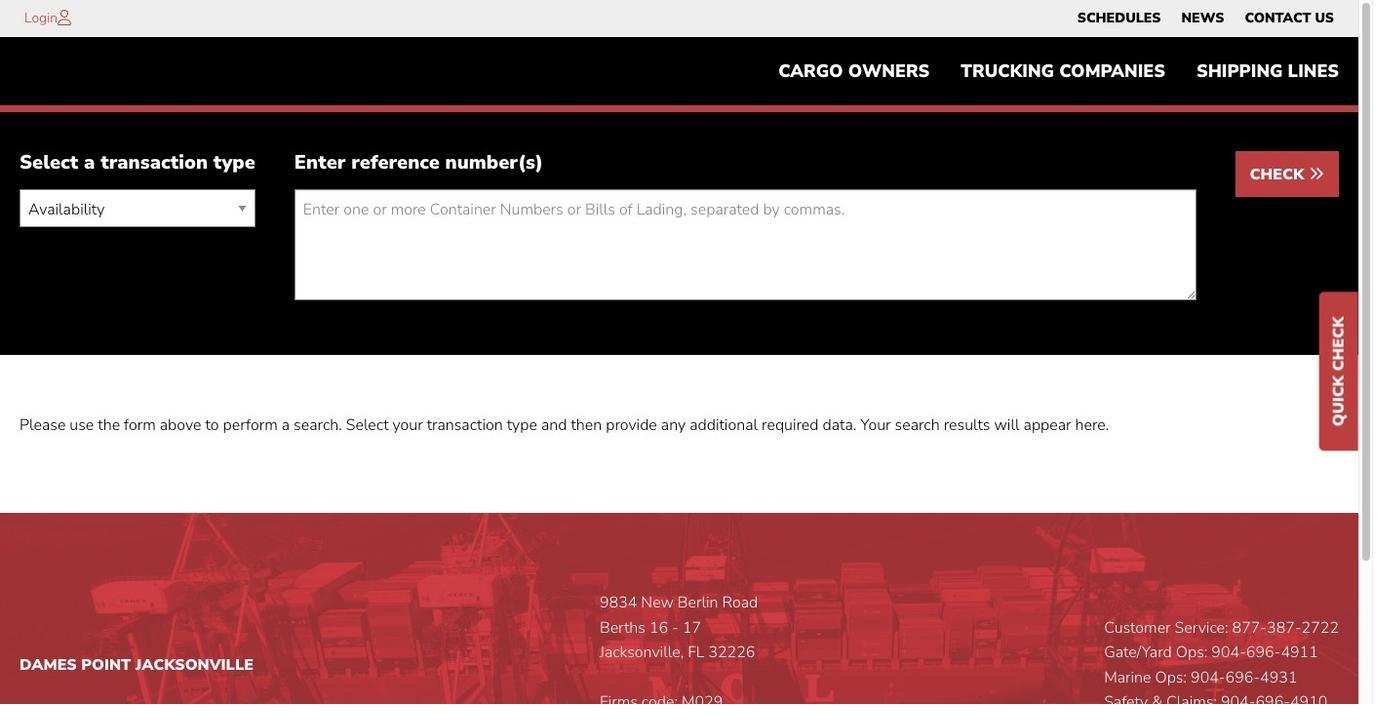 Task type: locate. For each thing, give the bounding box(es) containing it.
0 horizontal spatial a
[[84, 150, 95, 176]]

perform
[[223, 415, 278, 436]]

type left and
[[507, 415, 537, 436]]

number(s)
[[445, 150, 543, 176]]

904- down 877-
[[1212, 642, 1246, 663]]

0 vertical spatial menu bar
[[1067, 5, 1345, 32]]

results
[[944, 415, 990, 436]]

32226
[[709, 642, 755, 663]]

gate/yard
[[1104, 642, 1172, 663]]

lines
[[1288, 60, 1339, 83]]

quick check
[[1328, 317, 1350, 427]]

1 vertical spatial menu bar
[[763, 52, 1355, 91]]

1 vertical spatial select
[[346, 415, 389, 436]]

0 vertical spatial select
[[20, 150, 78, 176]]

trucking companies
[[961, 60, 1166, 83]]

companies
[[1059, 60, 1166, 83]]

quick check link
[[1320, 292, 1359, 451]]

required
[[762, 415, 819, 436]]

footer containing 9834 new berlin road
[[0, 513, 1359, 704]]

dames
[[20, 654, 77, 676]]

service:
[[1175, 617, 1229, 638]]

will
[[994, 415, 1020, 436]]

footer
[[0, 513, 1359, 704]]

here.
[[1075, 415, 1109, 436]]

search
[[895, 415, 940, 436]]

point
[[81, 654, 131, 676]]

0 horizontal spatial transaction
[[101, 150, 208, 176]]

please use the form above to perform a search. select your transaction type and then provide any additional required data. your search results will appear here.
[[20, 415, 1109, 436]]

4931
[[1260, 667, 1298, 688]]

1 vertical spatial ops:
[[1155, 667, 1187, 688]]

ops:
[[1176, 642, 1208, 663], [1155, 667, 1187, 688]]

0 vertical spatial transaction
[[101, 150, 208, 176]]

1 vertical spatial a
[[282, 415, 290, 436]]

news
[[1182, 9, 1224, 27]]

reference
[[351, 150, 440, 176]]

ops: down service:
[[1176, 642, 1208, 663]]

appear
[[1024, 415, 1072, 436]]

schedules
[[1078, 9, 1161, 27]]

2722
[[1302, 617, 1339, 638]]

check inside button
[[1250, 164, 1309, 186]]

0 horizontal spatial select
[[20, 150, 78, 176]]

0 vertical spatial check
[[1250, 164, 1309, 186]]

9834 new berlin road berths 16 - 17 jacksonville, fl 32226
[[600, 592, 758, 663]]

check
[[1250, 164, 1309, 186], [1328, 317, 1350, 371]]

transaction
[[101, 150, 208, 176], [427, 415, 503, 436]]

0 vertical spatial a
[[84, 150, 95, 176]]

any
[[661, 415, 686, 436]]

contact us
[[1245, 9, 1334, 27]]

ops: down "gate/yard"
[[1155, 667, 1187, 688]]

cargo owners link
[[763, 52, 945, 91]]

696-
[[1246, 642, 1281, 663], [1226, 667, 1260, 688]]

search.
[[294, 415, 342, 436]]

to
[[205, 415, 219, 436]]

1 vertical spatial 696-
[[1226, 667, 1260, 688]]

contact us link
[[1245, 5, 1334, 32]]

menu bar down schedules link
[[763, 52, 1355, 91]]

904- down service:
[[1191, 667, 1226, 688]]

a
[[84, 150, 95, 176], [282, 415, 290, 436]]

0 horizontal spatial check
[[1250, 164, 1309, 186]]

menu bar
[[1067, 5, 1345, 32], [763, 52, 1355, 91]]

1 horizontal spatial type
[[507, 415, 537, 436]]

shipping lines
[[1197, 60, 1339, 83]]

0 vertical spatial 904-
[[1212, 642, 1246, 663]]

1 vertical spatial check
[[1328, 317, 1350, 371]]

0 vertical spatial type
[[213, 150, 255, 176]]

additional
[[690, 415, 758, 436]]

type
[[213, 150, 255, 176], [507, 415, 537, 436]]

904-
[[1212, 642, 1246, 663], [1191, 667, 1226, 688]]

17
[[683, 617, 701, 638]]

select
[[20, 150, 78, 176], [346, 415, 389, 436]]

trucking
[[961, 60, 1054, 83]]

1 horizontal spatial check
[[1328, 317, 1350, 371]]

menu bar up shipping
[[1067, 5, 1345, 32]]

1 horizontal spatial transaction
[[427, 415, 503, 436]]

use
[[70, 415, 94, 436]]

16
[[650, 617, 668, 638]]

0 horizontal spatial type
[[213, 150, 255, 176]]

owners
[[848, 60, 930, 83]]

type left enter
[[213, 150, 255, 176]]



Task type: vqa. For each thing, say whether or not it's contained in the screenshot.
The And
yes



Task type: describe. For each thing, give the bounding box(es) containing it.
form
[[124, 415, 156, 436]]

above
[[160, 415, 201, 436]]

cargo owners
[[779, 60, 930, 83]]

new
[[641, 592, 674, 613]]

-
[[672, 617, 679, 638]]

login
[[24, 9, 58, 27]]

schedules link
[[1078, 5, 1161, 32]]

Enter reference number(s) text field
[[294, 190, 1196, 301]]

0 vertical spatial 696-
[[1246, 642, 1281, 663]]

check button
[[1235, 152, 1339, 197]]

please
[[20, 415, 66, 436]]

387-
[[1267, 617, 1302, 638]]

angle double right image
[[1309, 166, 1325, 182]]

enter reference number(s)
[[294, 150, 543, 176]]

customer service: 877-387-2722 gate/yard ops: 904-696-4911 marine ops: 904-696-4931
[[1104, 617, 1339, 688]]

enter
[[294, 150, 346, 176]]

menu bar containing cargo owners
[[763, 52, 1355, 91]]

4911
[[1281, 642, 1319, 663]]

select a transaction type
[[20, 150, 255, 176]]

0 vertical spatial ops:
[[1176, 642, 1208, 663]]

customer
[[1104, 617, 1171, 638]]

marine
[[1104, 667, 1151, 688]]

news link
[[1182, 5, 1224, 32]]

9834
[[600, 592, 637, 613]]

trucking companies link
[[945, 52, 1181, 91]]

data.
[[823, 415, 857, 436]]

jacksonville,
[[600, 642, 684, 663]]

dames point jacksonville
[[20, 654, 254, 676]]

1 horizontal spatial a
[[282, 415, 290, 436]]

877-
[[1232, 617, 1267, 638]]

1 vertical spatial 904-
[[1191, 667, 1226, 688]]

provide
[[606, 415, 657, 436]]

berths
[[600, 617, 646, 638]]

1 vertical spatial transaction
[[427, 415, 503, 436]]

cargo
[[779, 60, 843, 83]]

login link
[[24, 9, 58, 27]]

shipping lines link
[[1181, 52, 1355, 91]]

quick
[[1328, 376, 1350, 427]]

menu bar containing schedules
[[1067, 5, 1345, 32]]

then
[[571, 415, 602, 436]]

1 vertical spatial type
[[507, 415, 537, 436]]

berlin
[[678, 592, 718, 613]]

fl
[[688, 642, 705, 663]]

road
[[722, 592, 758, 613]]

1 horizontal spatial select
[[346, 415, 389, 436]]

the
[[98, 415, 120, 436]]

jacksonville
[[136, 654, 254, 676]]

us
[[1315, 9, 1334, 27]]

your
[[861, 415, 891, 436]]

contact
[[1245, 9, 1311, 27]]

your
[[393, 415, 423, 436]]

and
[[541, 415, 567, 436]]

user image
[[58, 10, 71, 25]]

shipping
[[1197, 60, 1283, 83]]



